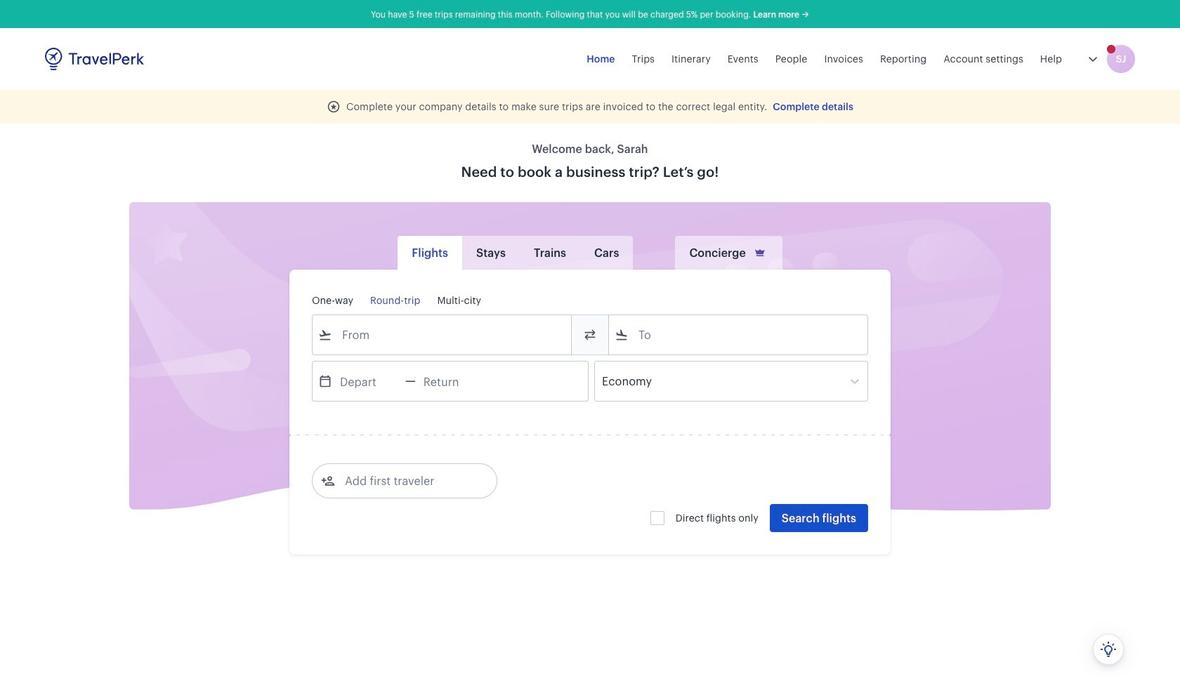 Task type: locate. For each thing, give the bounding box(es) containing it.
Return text field
[[416, 362, 489, 401]]

To search field
[[629, 324, 850, 346]]

From search field
[[332, 324, 553, 346]]

Add first traveler search field
[[335, 470, 481, 493]]



Task type: describe. For each thing, give the bounding box(es) containing it.
Depart text field
[[332, 362, 405, 401]]



